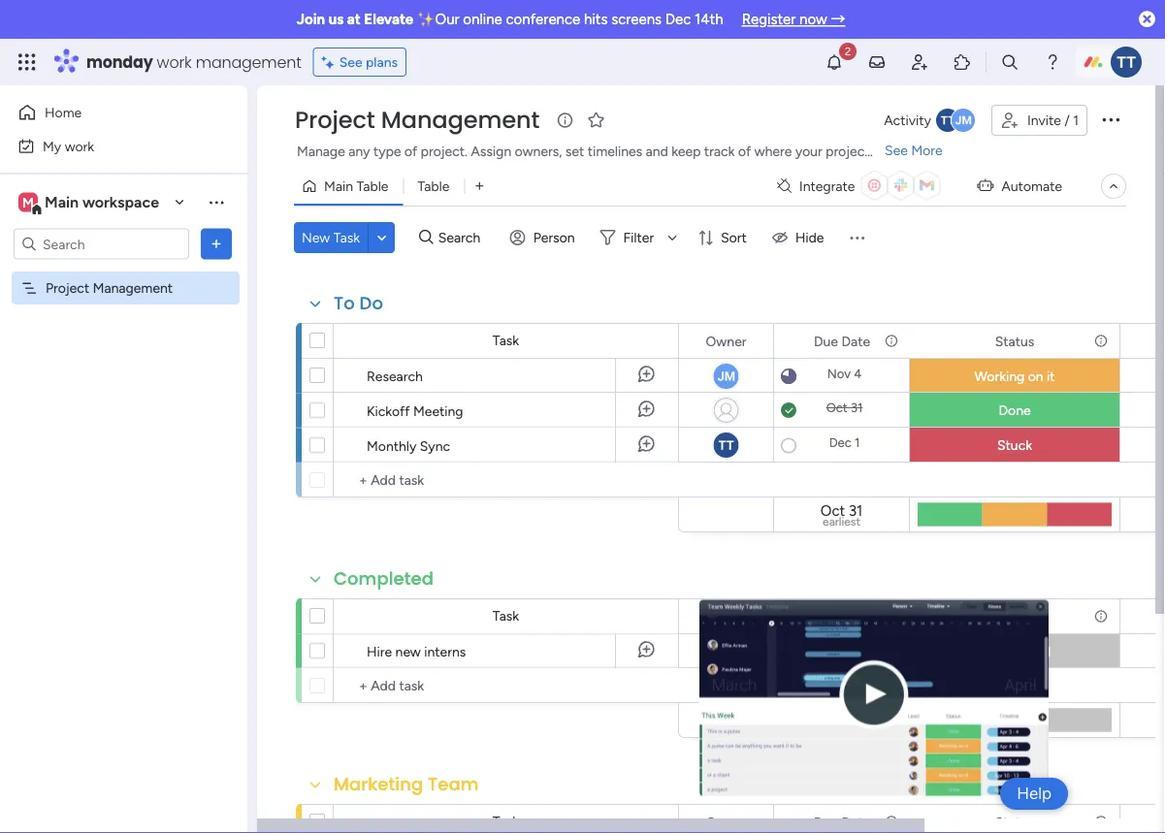Task type: describe. For each thing, give the bounding box(es) containing it.
it
[[1048, 368, 1056, 385]]

set
[[566, 143, 585, 160]]

0 vertical spatial dec
[[666, 11, 692, 28]]

project inside list box
[[46, 280, 89, 297]]

see plans button
[[313, 48, 407, 77]]

completed
[[334, 567, 434, 592]]

sync
[[420, 438, 451, 454]]

management
[[196, 51, 302, 73]]

home button
[[12, 97, 209, 128]]

earliest for oct
[[823, 515, 861, 529]]

14th
[[695, 11, 724, 28]]

sort
[[721, 230, 747, 246]]

notifications image
[[825, 52, 845, 72]]

project management list box
[[0, 268, 248, 567]]

1 due date field from the top
[[810, 331, 876, 352]]

owner for completed
[[706, 609, 747, 625]]

new
[[302, 230, 330, 246]]

v2 search image
[[419, 227, 434, 249]]

invite / 1 button
[[992, 105, 1088, 136]]

assign
[[471, 143, 512, 160]]

2 of from the left
[[739, 143, 752, 160]]

search everything image
[[1001, 52, 1020, 72]]

main workspace
[[45, 193, 159, 212]]

join
[[297, 11, 325, 28]]

To Do field
[[329, 291, 388, 316]]

to do
[[334, 291, 384, 316]]

options image
[[207, 234, 226, 254]]

Project Management field
[[290, 104, 545, 136]]

+ Add task text field
[[344, 675, 670, 698]]

status for completed
[[996, 609, 1035, 625]]

integrate
[[800, 178, 856, 195]]

conference
[[506, 11, 581, 28]]

stands.
[[874, 143, 917, 160]]

help button
[[1001, 779, 1069, 811]]

see more link
[[883, 141, 945, 160]]

manage any type of project. assign owners, set timelines and keep track of where your project stands.
[[297, 143, 917, 160]]

more
[[912, 142, 943, 159]]

2 due date field from the top
[[810, 606, 876, 628]]

select product image
[[17, 52, 37, 72]]

working
[[975, 368, 1025, 385]]

task for to do
[[493, 332, 520, 349]]

management inside list box
[[93, 280, 173, 297]]

apps image
[[953, 52, 973, 72]]

work for my
[[65, 138, 94, 154]]

terry turtle image
[[1112, 47, 1143, 78]]

research
[[367, 368, 423, 384]]

register now →
[[742, 11, 846, 28]]

main for main workspace
[[45, 193, 79, 212]]

my work button
[[12, 131, 209, 162]]

due date for 2nd due date field from the top
[[814, 609, 871, 625]]

main for main table
[[324, 178, 353, 195]]

/
[[1065, 112, 1071, 129]]

at
[[347, 11, 361, 28]]

filter
[[624, 230, 654, 246]]

invite
[[1028, 112, 1062, 129]]

main table
[[324, 178, 389, 195]]

marketing team
[[334, 773, 479, 798]]

1 v2 ellipsis image from the left
[[747, 806, 760, 834]]

add view image
[[476, 179, 484, 193]]

track
[[705, 143, 735, 160]]

and
[[646, 143, 669, 160]]

timelines
[[588, 143, 643, 160]]

1 of from the left
[[405, 143, 418, 160]]

1 table from the left
[[357, 178, 389, 195]]

table button
[[403, 171, 464, 202]]

kickoff
[[367, 403, 410, 419]]

invite / 1
[[1028, 112, 1080, 129]]

menu image
[[848, 228, 867, 248]]

status for to do
[[996, 333, 1035, 349]]

help
[[1018, 784, 1052, 804]]

help image
[[1044, 52, 1063, 72]]

31 for oct 31 earliest
[[849, 502, 863, 520]]

home
[[45, 104, 82, 121]]

see for see more
[[885, 142, 909, 159]]

on
[[1029, 368, 1044, 385]]

team
[[428, 773, 479, 798]]

column information image for status
[[1094, 609, 1110, 625]]

owner for to do
[[706, 333, 747, 349]]

status field for completed
[[991, 606, 1040, 628]]

working on it
[[975, 368, 1056, 385]]

new task
[[302, 230, 360, 246]]

elevate
[[364, 11, 414, 28]]

manage
[[297, 143, 345, 160]]

type
[[374, 143, 401, 160]]

register now → link
[[742, 11, 846, 28]]

started
[[1006, 644, 1052, 661]]

project.
[[421, 143, 468, 160]]

workspace options image
[[207, 192, 226, 212]]

monthly
[[367, 438, 417, 454]]

owner field for to do
[[701, 331, 752, 352]]

hire new interns
[[367, 644, 466, 660]]

1 inside 'button'
[[1074, 112, 1080, 129]]

your
[[796, 143, 823, 160]]

date for 2nd due date field from the top
[[842, 609, 871, 625]]

oct 31
[[827, 400, 863, 416]]

to
[[334, 291, 355, 316]]

date for 1st due date field from the top of the page
[[842, 333, 871, 349]]

interns
[[425, 644, 466, 660]]

us
[[329, 11, 344, 28]]

oct for oct 31 earliest
[[821, 502, 846, 520]]

stuck
[[998, 437, 1033, 454]]

hide
[[796, 230, 825, 246]]

register
[[742, 11, 796, 28]]

my work
[[43, 138, 94, 154]]

monday
[[86, 51, 153, 73]]

person
[[534, 230, 575, 246]]

oct for oct 31
[[827, 400, 848, 416]]

add to favorites image
[[587, 110, 606, 130]]

plans
[[366, 54, 398, 70]]

owner field for completed
[[701, 606, 752, 628]]

see more
[[885, 142, 943, 159]]

filter button
[[593, 222, 684, 253]]

due for 2nd due date field from the top
[[814, 609, 839, 625]]

monday work management
[[86, 51, 302, 73]]

2 table from the left
[[418, 178, 450, 195]]



Task type: vqa. For each thing, say whether or not it's contained in the screenshot.
Settings in the right of the page
no



Task type: locate. For each thing, give the bounding box(es) containing it.
work right my
[[65, 138, 94, 154]]

v2 done deadline image
[[781, 401, 797, 420]]

1 horizontal spatial work
[[157, 51, 192, 73]]

0 vertical spatial project management
[[295, 104, 540, 136]]

0 vertical spatial 1
[[1074, 112, 1080, 129]]

1 horizontal spatial table
[[418, 178, 450, 195]]

option
[[0, 271, 248, 275]]

1 owner field from the top
[[701, 331, 752, 352]]

1 vertical spatial owner field
[[701, 606, 752, 628]]

due up the nov 29
[[814, 609, 839, 625]]

task inside button
[[334, 230, 360, 246]]

owners,
[[515, 143, 563, 160]]

0 vertical spatial 29
[[851, 642, 865, 658]]

see for see plans
[[339, 54, 363, 70]]

1 due date from the top
[[814, 333, 871, 349]]

project management up project. at the left
[[295, 104, 540, 136]]

any
[[349, 143, 370, 160]]

status field up working on it
[[991, 331, 1040, 352]]

1 right / at top
[[1074, 112, 1080, 129]]

2 due from the top
[[814, 609, 839, 625]]

see plans
[[339, 54, 398, 70]]

nov
[[828, 366, 851, 382], [825, 642, 848, 658], [819, 708, 846, 725]]

1 vertical spatial 31
[[849, 502, 863, 520]]

29 for nov 29
[[851, 642, 865, 658]]

not started
[[979, 644, 1052, 661]]

workspace
[[82, 193, 159, 212]]

main table button
[[294, 171, 403, 202]]

due date up nov 4
[[814, 333, 871, 349]]

0 horizontal spatial management
[[93, 280, 173, 297]]

1 vertical spatial column information image
[[1094, 609, 1110, 625]]

29 inside "nov 29 earliest"
[[849, 708, 866, 725]]

1 down oct 31
[[855, 435, 860, 451]]

1 horizontal spatial project management
[[295, 104, 540, 136]]

oct 31 earliest
[[821, 502, 863, 529]]

nov left 4
[[828, 366, 851, 382]]

dec left 14th
[[666, 11, 692, 28]]

date up the nov 29
[[842, 609, 871, 625]]

invite members image
[[911, 52, 930, 72]]

1 vertical spatial work
[[65, 138, 94, 154]]

1 horizontal spatial 1
[[1074, 112, 1080, 129]]

my
[[43, 138, 61, 154]]

project management down search in workspace field at the left of page
[[46, 280, 173, 297]]

done
[[999, 402, 1032, 419]]

31 inside oct 31 earliest
[[849, 502, 863, 520]]

1 vertical spatial due
[[814, 609, 839, 625]]

0 vertical spatial column information image
[[884, 333, 900, 349]]

29 down the nov 29
[[849, 708, 866, 725]]

date up 4
[[842, 333, 871, 349]]

options image
[[1100, 108, 1123, 131]]

join us at elevate ✨ our online conference hits screens dec 14th
[[297, 11, 724, 28]]

project down search in workspace field at the left of page
[[46, 280, 89, 297]]

arrow down image
[[661, 226, 684, 249]]

do
[[360, 291, 384, 316]]

not
[[979, 644, 1003, 661]]

new task button
[[294, 222, 368, 253]]

earliest
[[823, 515, 861, 529], [823, 721, 861, 735]]

0 vertical spatial owner
[[706, 333, 747, 349]]

work
[[157, 51, 192, 73], [65, 138, 94, 154]]

Completed field
[[329, 567, 439, 592]]

0 vertical spatial due date field
[[810, 331, 876, 352]]

2 image
[[840, 40, 857, 62]]

work right monday
[[157, 51, 192, 73]]

where
[[755, 143, 793, 160]]

1 status from the top
[[996, 333, 1035, 349]]

Due Date field
[[810, 331, 876, 352], [810, 606, 876, 628]]

0 vertical spatial owner field
[[701, 331, 752, 352]]

1 horizontal spatial see
[[885, 142, 909, 159]]

0 vertical spatial see
[[339, 54, 363, 70]]

Owner field
[[701, 331, 752, 352], [701, 606, 752, 628]]

1 earliest from the top
[[823, 515, 861, 529]]

0 vertical spatial nov
[[828, 366, 851, 382]]

collapse board header image
[[1107, 179, 1122, 194]]

due date field up nov 4
[[810, 331, 876, 352]]

0 vertical spatial date
[[842, 333, 871, 349]]

1 vertical spatial status
[[996, 609, 1035, 625]]

main down manage
[[324, 178, 353, 195]]

0 vertical spatial earliest
[[823, 515, 861, 529]]

see left more
[[885, 142, 909, 159]]

0 horizontal spatial 1
[[855, 435, 860, 451]]

1 vertical spatial owner
[[706, 609, 747, 625]]

1 horizontal spatial dec
[[830, 435, 852, 451]]

0 vertical spatial due date
[[814, 333, 871, 349]]

nov 4
[[828, 366, 862, 382]]

earliest inside "nov 29 earliest"
[[823, 721, 861, 735]]

kickoff meeting
[[367, 403, 464, 419]]

status field for to do
[[991, 331, 1040, 352]]

of
[[405, 143, 418, 160], [739, 143, 752, 160]]

nov 29 earliest
[[819, 708, 866, 735]]

2 earliest from the top
[[823, 721, 861, 735]]

0 vertical spatial 31
[[851, 400, 863, 416]]

1 status field from the top
[[991, 331, 1040, 352]]

earliest down the nov 29
[[823, 721, 861, 735]]

nov for nov 4
[[828, 366, 851, 382]]

1 horizontal spatial management
[[381, 104, 540, 136]]

31
[[851, 400, 863, 416], [849, 502, 863, 520]]

hits
[[584, 11, 608, 28]]

project up manage
[[295, 104, 375, 136]]

0 horizontal spatial project management
[[46, 280, 173, 297]]

hire
[[367, 644, 392, 660]]

0 horizontal spatial work
[[65, 138, 94, 154]]

1 vertical spatial 1
[[855, 435, 860, 451]]

table down project. at the left
[[418, 178, 450, 195]]

0 vertical spatial status
[[996, 333, 1035, 349]]

column information image for due date
[[884, 333, 900, 349]]

nov for nov 29
[[825, 642, 848, 658]]

dec
[[666, 11, 692, 28], [830, 435, 852, 451]]

4
[[854, 366, 862, 382]]

status field up not started
[[991, 606, 1040, 628]]

earliest down dec 1
[[823, 515, 861, 529]]

due date field up the nov 29
[[810, 606, 876, 628]]

0 vertical spatial management
[[381, 104, 540, 136]]

oct down nov 4
[[827, 400, 848, 416]]

due up nov 4
[[814, 333, 839, 349]]

1 horizontal spatial of
[[739, 143, 752, 160]]

status up working on it
[[996, 333, 1035, 349]]

Search in workspace field
[[41, 233, 162, 255]]

column information image
[[1094, 333, 1110, 349], [884, 609, 900, 625], [884, 815, 900, 831], [1094, 815, 1110, 831]]

1 vertical spatial management
[[93, 280, 173, 297]]

1 vertical spatial earliest
[[823, 721, 861, 735]]

show board description image
[[554, 111, 577, 130]]

workspace image
[[18, 192, 38, 213]]

1 vertical spatial due date
[[814, 609, 871, 625]]

management down search in workspace field at the left of page
[[93, 280, 173, 297]]

2 vertical spatial task
[[493, 608, 520, 625]]

meeting
[[413, 403, 464, 419]]

oct down dec 1
[[821, 502, 846, 520]]

1 date from the top
[[842, 333, 871, 349]]

1 horizontal spatial column information image
[[1094, 609, 1110, 625]]

task
[[334, 230, 360, 246], [493, 332, 520, 349], [493, 608, 520, 625]]

person button
[[503, 222, 587, 253]]

due date
[[814, 333, 871, 349], [814, 609, 871, 625]]

+ Add task text field
[[344, 469, 670, 492]]

nov inside "nov 29 earliest"
[[819, 708, 846, 725]]

29 for nov 29 earliest
[[849, 708, 866, 725]]

due
[[814, 333, 839, 349], [814, 609, 839, 625]]

0 vertical spatial oct
[[827, 400, 848, 416]]

0 horizontal spatial column information image
[[884, 333, 900, 349]]

screens
[[612, 11, 662, 28]]

nov down the nov 29
[[819, 708, 846, 725]]

activity button
[[877, 105, 984, 136]]

dapulse x slim image
[[1021, 615, 1034, 633]]

1 vertical spatial project management
[[46, 280, 173, 297]]

✨
[[417, 11, 432, 28]]

due for 1st due date field from the top of the page
[[814, 333, 839, 349]]

automate
[[1002, 178, 1063, 195]]

1 vertical spatial nov
[[825, 642, 848, 658]]

2 vertical spatial nov
[[819, 708, 846, 725]]

see left plans
[[339, 54, 363, 70]]

0 horizontal spatial project
[[46, 280, 89, 297]]

1 vertical spatial project
[[46, 280, 89, 297]]

2 status field from the top
[[991, 606, 1040, 628]]

angle down image
[[377, 231, 387, 245]]

2 due date from the top
[[814, 609, 871, 625]]

oct
[[827, 400, 848, 416], [821, 502, 846, 520]]

table down any
[[357, 178, 389, 195]]

autopilot image
[[978, 173, 994, 198]]

date
[[842, 333, 871, 349], [842, 609, 871, 625]]

2 owner field from the top
[[701, 606, 752, 628]]

our
[[435, 11, 460, 28]]

task for completed
[[493, 608, 520, 625]]

1 horizontal spatial project
[[295, 104, 375, 136]]

0 horizontal spatial dec
[[666, 11, 692, 28]]

nov up "nov 29 earliest"
[[825, 642, 848, 658]]

m
[[22, 194, 34, 211]]

earliest inside oct 31 earliest
[[823, 515, 861, 529]]

monthly sync
[[367, 438, 451, 454]]

main inside button
[[324, 178, 353, 195]]

Search field
[[434, 224, 492, 251]]

status
[[996, 333, 1035, 349], [996, 609, 1035, 625]]

sort button
[[690, 222, 759, 253]]

31 for oct 31
[[851, 400, 863, 416]]

work inside button
[[65, 138, 94, 154]]

0 horizontal spatial v2 ellipsis image
[[747, 806, 760, 834]]

0 vertical spatial status field
[[991, 331, 1040, 352]]

earliest for nov
[[823, 721, 861, 735]]

1 vertical spatial dec
[[830, 435, 852, 451]]

management up project. at the left
[[381, 104, 540, 136]]

1 horizontal spatial v2 ellipsis image
[[883, 806, 897, 834]]

1 vertical spatial oct
[[821, 502, 846, 520]]

0 vertical spatial project
[[295, 104, 375, 136]]

31 down 4
[[851, 400, 863, 416]]

hide button
[[765, 222, 836, 253]]

dec 1
[[830, 435, 860, 451]]

see inside button
[[339, 54, 363, 70]]

due date for 1st due date field from the top of the page
[[814, 333, 871, 349]]

dapulse integrations image
[[778, 179, 792, 194]]

Status field
[[991, 331, 1040, 352], [991, 606, 1040, 628]]

new
[[396, 644, 421, 660]]

workspace selection element
[[18, 191, 162, 216]]

oct inside oct 31 earliest
[[821, 502, 846, 520]]

online
[[463, 11, 503, 28]]

2 v2 ellipsis image from the left
[[883, 806, 897, 834]]

keep
[[672, 143, 701, 160]]

0 horizontal spatial of
[[405, 143, 418, 160]]

v2 ellipsis image
[[1093, 806, 1107, 834]]

Marketing Team field
[[329, 773, 484, 798]]

29
[[851, 642, 865, 658], [849, 708, 866, 725]]

activity
[[885, 112, 932, 129]]

31 down dec 1
[[849, 502, 863, 520]]

2 owner from the top
[[706, 609, 747, 625]]

dec down oct 31
[[830, 435, 852, 451]]

table
[[357, 178, 389, 195], [418, 178, 450, 195]]

None field
[[1152, 331, 1166, 352], [1152, 606, 1166, 628], [701, 812, 752, 833], [810, 812, 876, 833], [991, 812, 1040, 833], [1152, 812, 1166, 833], [1152, 331, 1166, 352], [1152, 606, 1166, 628], [701, 812, 752, 833], [810, 812, 876, 833], [991, 812, 1040, 833], [1152, 812, 1166, 833]]

main
[[324, 178, 353, 195], [45, 193, 79, 212]]

work for monday
[[157, 51, 192, 73]]

1 vertical spatial due date field
[[810, 606, 876, 628]]

project
[[826, 143, 870, 160]]

nov 29
[[825, 642, 865, 658]]

29 up "nov 29 earliest"
[[851, 642, 865, 658]]

v2 ellipsis image
[[747, 806, 760, 834], [883, 806, 897, 834]]

1 vertical spatial 29
[[849, 708, 866, 725]]

1 vertical spatial task
[[493, 332, 520, 349]]

0 horizontal spatial main
[[45, 193, 79, 212]]

project management inside list box
[[46, 280, 173, 297]]

1 vertical spatial see
[[885, 142, 909, 159]]

1 owner from the top
[[706, 333, 747, 349]]

→
[[831, 11, 846, 28]]

status up not started
[[996, 609, 1035, 625]]

main inside workspace selection element
[[45, 193, 79, 212]]

1 horizontal spatial main
[[324, 178, 353, 195]]

due date up the nov 29
[[814, 609, 871, 625]]

1 due from the top
[[814, 333, 839, 349]]

1
[[1074, 112, 1080, 129], [855, 435, 860, 451]]

0 horizontal spatial see
[[339, 54, 363, 70]]

of right track
[[739, 143, 752, 160]]

0 horizontal spatial table
[[357, 178, 389, 195]]

0 vertical spatial due
[[814, 333, 839, 349]]

of right type
[[405, 143, 418, 160]]

column information image
[[884, 333, 900, 349], [1094, 609, 1110, 625]]

0 vertical spatial task
[[334, 230, 360, 246]]

main right workspace image
[[45, 193, 79, 212]]

0 vertical spatial work
[[157, 51, 192, 73]]

2 status from the top
[[996, 609, 1035, 625]]

inbox image
[[868, 52, 887, 72]]

1 vertical spatial date
[[842, 609, 871, 625]]

see
[[339, 54, 363, 70], [885, 142, 909, 159]]

1 vertical spatial status field
[[991, 606, 1040, 628]]

2 date from the top
[[842, 609, 871, 625]]



